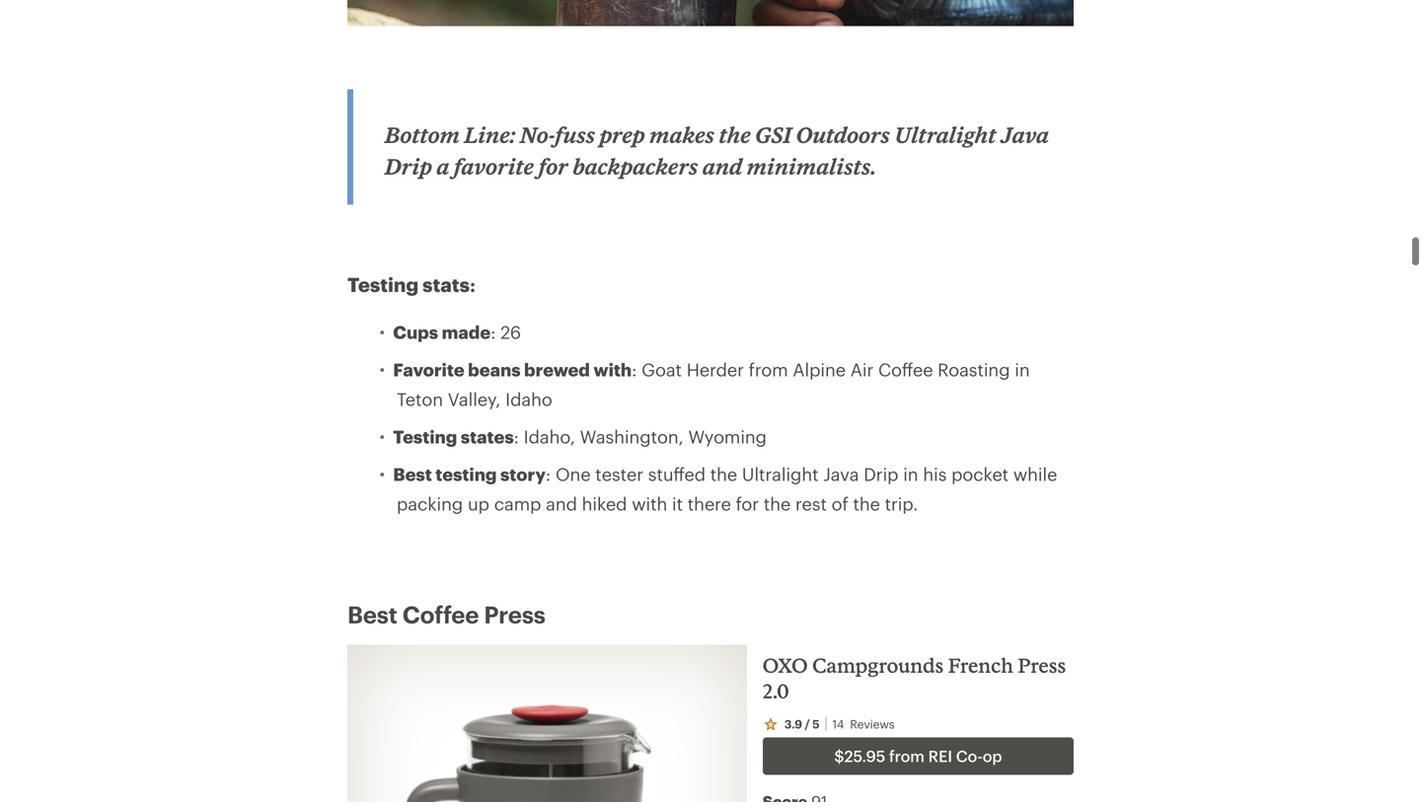 Task type: vqa. For each thing, say whether or not it's contained in the screenshot.
Java in THE BOTTOM LINE: NO-FUSS PREP MAKES THE GSI OUTDOORS ULTRALIGHT JAVA DRIP A FAVORITE FOR BACKPACKERS AND MINIMALISTS.
yes



Task type: describe. For each thing, give the bounding box(es) containing it.
it
[[672, 494, 683, 514]]

: inside : one tester stuffed the ultralight java drip in his pocket while packing up camp and hiked with it there for the rest of the trip.
[[546, 464, 551, 485]]

there
[[688, 494, 731, 514]]

his
[[923, 464, 947, 485]]

brewed
[[524, 359, 590, 380]]

camp
[[494, 494, 541, 514]]

bottom
[[385, 122, 460, 148]]

and inside bottom line: no-fuss prep makes the gsi outdoors ultralight java drip a favorite for backpackers and minimalists.
[[703, 153, 743, 179]]

ultralight inside bottom line: no-fuss prep makes the gsi outdoors ultralight java drip a favorite for backpackers and minimalists.
[[895, 122, 997, 148]]

: goat herder from alpine air coffee roasting in teton valley, idaho
[[397, 359, 1030, 410]]

testing for testing stats
[[348, 273, 419, 296]]

idaho,
[[524, 426, 575, 447]]

bottom line: no-fuss prep makes the gsi outdoors ultralight java drip a favorite for backpackers and minimalists.
[[385, 122, 1049, 179]]

$25.95 from rei co-op link
[[763, 738, 1074, 775]]

java inside bottom line: no-fuss prep makes the gsi outdoors ultralight java drip a favorite for backpackers and minimalists.
[[1001, 122, 1049, 148]]

french
[[949, 654, 1014, 677]]

0 horizontal spatial press
[[484, 601, 546, 628]]

backpackers
[[573, 153, 698, 179]]

goat
[[642, 359, 682, 380]]

the right of
[[853, 494, 881, 514]]

idaho
[[506, 389, 553, 410]]

rest
[[796, 494, 827, 514]]

26
[[501, 322, 521, 343]]

14 reviews
[[833, 717, 895, 732]]

makes
[[650, 122, 715, 148]]

wyoming
[[689, 426, 767, 447]]

washington,
[[580, 426, 684, 447]]

story
[[501, 464, 546, 485]]

press inside "oxo campgrounds french press 2.0"
[[1018, 654, 1067, 677]]

of
[[832, 494, 849, 514]]

the left rest
[[764, 494, 791, 514]]

: for cups made
[[491, 322, 496, 343]]

teton
[[397, 389, 443, 410]]

2.0
[[763, 680, 790, 703]]

$25.95 from rei co-op
[[835, 747, 1003, 766]]

packing
[[397, 494, 463, 514]]

cups
[[393, 322, 438, 343]]

roasting
[[938, 359, 1010, 380]]

best testing story
[[393, 464, 546, 485]]

while
[[1014, 464, 1058, 485]]

best for best testing story
[[393, 464, 432, 485]]

tester
[[596, 464, 644, 485]]

states
[[461, 426, 514, 447]]

3.9
[[785, 717, 803, 732]]

: for testing states
[[514, 426, 519, 447]]

in inside : goat herder from alpine air coffee roasting in teton valley, idaho
[[1015, 359, 1030, 380]]

cups made : 26
[[393, 322, 521, 343]]

gsi outdoors ultralight java drip image
[[348, 0, 1074, 26]]

in inside : one tester stuffed the ultralight java drip in his pocket while packing up camp and hiked with it there for the rest of the trip.
[[904, 464, 919, 485]]

for inside : one tester stuffed the ultralight java drip in his pocket while packing up camp and hiked with it there for the rest of the trip.
[[736, 494, 759, 514]]

testing
[[436, 464, 497, 485]]



Task type: locate. For each thing, give the bounding box(es) containing it.
0 vertical spatial drip
[[385, 153, 432, 179]]

1 horizontal spatial for
[[736, 494, 759, 514]]

1 vertical spatial best
[[348, 601, 398, 628]]

with left "goat"
[[594, 359, 632, 380]]

the inside bottom line: no-fuss prep makes the gsi outdoors ultralight java drip a favorite for backpackers and minimalists.
[[719, 122, 751, 148]]

from
[[889, 747, 925, 766]]

for right there
[[736, 494, 759, 514]]

the
[[719, 122, 751, 148], [711, 464, 738, 485], [764, 494, 791, 514], [853, 494, 881, 514]]

testing
[[348, 273, 419, 296], [393, 426, 457, 447]]

pocket
[[952, 464, 1009, 485]]

1 vertical spatial with
[[632, 494, 668, 514]]

0 horizontal spatial coffee
[[403, 601, 479, 628]]

prep
[[600, 122, 645, 148]]

favorite beans brewed with
[[393, 359, 632, 380]]

stats
[[423, 273, 470, 296]]

drip inside bottom line: no-fuss prep makes the gsi outdoors ultralight java drip a favorite for backpackers and minimalists.
[[385, 153, 432, 179]]

for inside bottom line: no-fuss prep makes the gsi outdoors ultralight java drip a favorite for backpackers and minimalists.
[[539, 153, 568, 179]]

0 vertical spatial for
[[539, 153, 568, 179]]

0 horizontal spatial for
[[539, 153, 568, 179]]

: up made
[[470, 273, 476, 296]]

rei
[[929, 747, 953, 766]]

line:
[[465, 122, 516, 148]]

co-
[[956, 747, 983, 766]]

1 vertical spatial for
[[736, 494, 759, 514]]

$25.95
[[835, 747, 886, 766]]

minimalists.
[[747, 153, 877, 179]]

java inside : one tester stuffed the ultralight java drip in his pocket while packing up camp and hiked with it there for the rest of the trip.
[[824, 464, 859, 485]]

up
[[468, 494, 490, 514]]

0 vertical spatial with
[[594, 359, 632, 380]]

ultralight inside : one tester stuffed the ultralight java drip in his pocket while packing up camp and hiked with it there for the rest of the trip.
[[742, 464, 819, 485]]

: one tester stuffed the ultralight java drip in his pocket while packing up camp and hiked with it there for the rest of the trip.
[[397, 464, 1058, 514]]

:
[[470, 273, 476, 296], [491, 322, 496, 343], [632, 359, 637, 380], [514, 426, 519, 447], [546, 464, 551, 485]]

outdoors
[[796, 122, 890, 148]]

testing for testing states
[[393, 426, 457, 447]]

1 vertical spatial in
[[904, 464, 919, 485]]

1 horizontal spatial in
[[1015, 359, 1030, 380]]

herder
[[687, 359, 744, 380]]

best
[[393, 464, 432, 485], [348, 601, 398, 628]]

reviews
[[850, 717, 895, 732]]

: for testing stats
[[470, 273, 476, 296]]

0 vertical spatial coffee
[[879, 359, 933, 380]]

0 vertical spatial and
[[703, 153, 743, 179]]

1 horizontal spatial press
[[1018, 654, 1067, 677]]

: left "goat"
[[632, 359, 637, 380]]

1 vertical spatial press
[[1018, 654, 1067, 677]]

in right 'roasting'
[[1015, 359, 1030, 380]]

a
[[437, 153, 449, 179]]

and down "one"
[[546, 494, 577, 514]]

1 horizontal spatial java
[[1001, 122, 1049, 148]]

with
[[594, 359, 632, 380], [632, 494, 668, 514]]

testing up the cups
[[348, 273, 419, 296]]

: left idaho,
[[514, 426, 519, 447]]

and
[[703, 153, 743, 179], [546, 494, 577, 514]]

coffee
[[879, 359, 933, 380], [403, 601, 479, 628]]

1 horizontal spatial and
[[703, 153, 743, 179]]

favorite
[[454, 153, 534, 179]]

gsi
[[756, 122, 792, 148]]

1 horizontal spatial ultralight
[[895, 122, 997, 148]]

0 vertical spatial press
[[484, 601, 546, 628]]

0 vertical spatial java
[[1001, 122, 1049, 148]]

drip up trip.
[[864, 464, 899, 485]]

1 horizontal spatial drip
[[864, 464, 899, 485]]

in
[[1015, 359, 1030, 380], [904, 464, 919, 485]]

0 vertical spatial testing
[[348, 273, 419, 296]]

: inside : goat herder from alpine air coffee roasting in teton valley, idaho
[[632, 359, 637, 380]]

and inside : one tester stuffed the ultralight java drip in his pocket while packing up camp and hiked with it there for the rest of the trip.
[[546, 494, 577, 514]]

1 vertical spatial drip
[[864, 464, 899, 485]]

favorite
[[393, 359, 465, 380]]

for down no-
[[539, 153, 568, 179]]

1 vertical spatial coffee
[[403, 601, 479, 628]]

1 horizontal spatial coffee
[[879, 359, 933, 380]]

best coffee press
[[348, 601, 546, 628]]

java
[[1001, 122, 1049, 148], [824, 464, 859, 485]]

and down makes
[[703, 153, 743, 179]]

fuss
[[555, 122, 595, 148]]

drip inside : one tester stuffed the ultralight java drip in his pocket while packing up camp and hiked with it there for the rest of the trip.
[[864, 464, 899, 485]]

made
[[442, 322, 491, 343]]

1 vertical spatial ultralight
[[742, 464, 819, 485]]

campgrounds
[[813, 654, 944, 677]]

from alpine
[[749, 359, 846, 380]]

the left 'gsi'
[[719, 122, 751, 148]]

0 horizontal spatial in
[[904, 464, 919, 485]]

with left it
[[632, 494, 668, 514]]

oxo campgrounds french press 2.0
[[763, 654, 1067, 703]]

1 vertical spatial java
[[824, 464, 859, 485]]

stuffed
[[648, 464, 706, 485]]

1 vertical spatial testing
[[393, 426, 457, 447]]

trip.
[[885, 494, 919, 514]]

testing down teton
[[393, 426, 457, 447]]

hiked
[[582, 494, 627, 514]]

beans
[[468, 359, 521, 380]]

ultralight
[[895, 122, 997, 148], [742, 464, 819, 485]]

testing states : idaho, washington, wyoming
[[393, 426, 767, 447]]

0 vertical spatial ultralight
[[895, 122, 997, 148]]

campgrounds french press 2.0 image
[[364, 705, 730, 803]]

: left "one"
[[546, 464, 551, 485]]

0 horizontal spatial java
[[824, 464, 859, 485]]

testing stats :
[[348, 273, 476, 296]]

0 vertical spatial best
[[393, 464, 432, 485]]

best for best coffee press
[[348, 601, 398, 628]]

drip left a at the left
[[385, 153, 432, 179]]

with inside : one tester stuffed the ultralight java drip in his pocket while packing up camp and hiked with it there for the rest of the trip.
[[632, 494, 668, 514]]

0 horizontal spatial drip
[[385, 153, 432, 179]]

0 horizontal spatial and
[[546, 494, 577, 514]]

0 horizontal spatial ultralight
[[742, 464, 819, 485]]

for
[[539, 153, 568, 179], [736, 494, 759, 514]]

press
[[484, 601, 546, 628], [1018, 654, 1067, 677]]

one
[[556, 464, 591, 485]]

the up there
[[711, 464, 738, 485]]

0 vertical spatial in
[[1015, 359, 1030, 380]]

valley,
[[448, 389, 501, 410]]

air
[[851, 359, 874, 380]]

no-
[[520, 122, 555, 148]]

in left his
[[904, 464, 919, 485]]

coffee inside : goat herder from alpine air coffee roasting in teton valley, idaho
[[879, 359, 933, 380]]

op
[[983, 747, 1003, 766]]

14
[[833, 717, 844, 732]]

: left 26
[[491, 322, 496, 343]]

drip
[[385, 153, 432, 179], [864, 464, 899, 485]]

1 vertical spatial and
[[546, 494, 577, 514]]

oxo
[[763, 654, 808, 677]]



